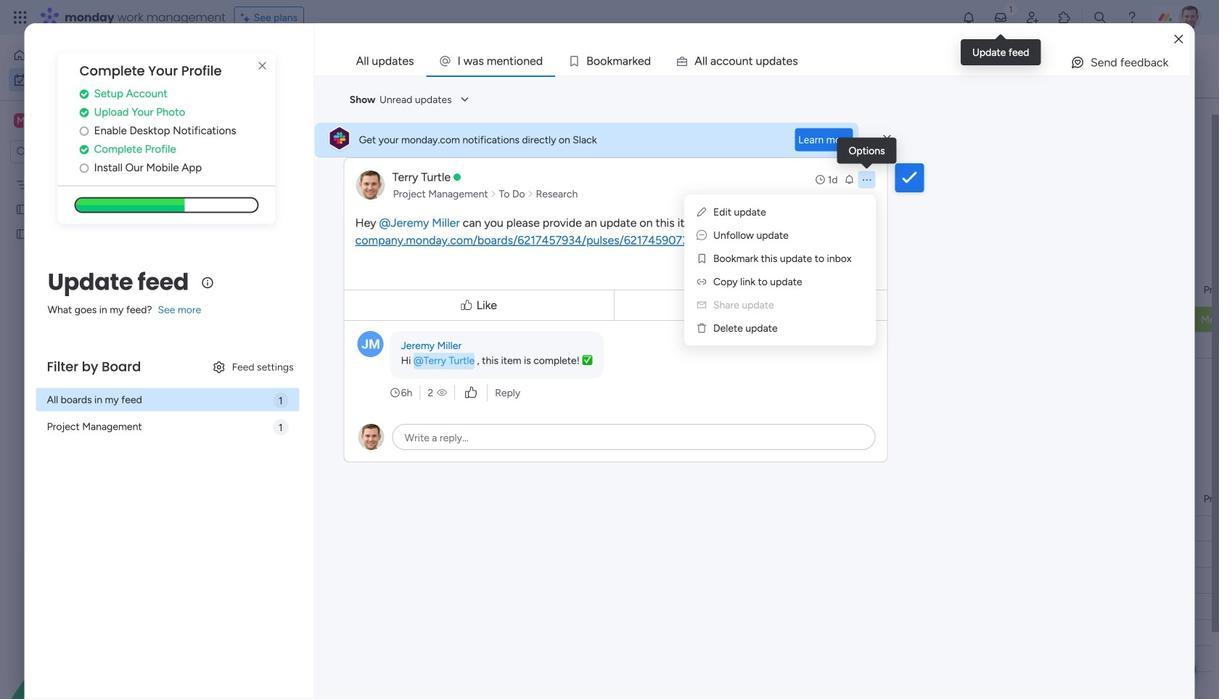 Task type: describe. For each thing, give the bounding box(es) containing it.
bookmark this update to inbox image
[[696, 253, 708, 264]]

notifications image
[[962, 10, 976, 25]]

terry turtle image
[[1179, 6, 1202, 29]]

1 check circle image from the top
[[80, 88, 89, 99]]

1 vertical spatial option
[[9, 68, 176, 91]]

edit update image
[[696, 206, 708, 218]]

monday marketplace image
[[1058, 10, 1072, 25]]

invite members image
[[1026, 10, 1040, 25]]

close image
[[1175, 34, 1184, 44]]

slider arrow image
[[491, 187, 497, 201]]

search image
[[390, 121, 402, 132]]

v2 seen image
[[437, 386, 447, 400]]

1 image
[[1005, 1, 1018, 17]]

3 check circle image from the top
[[80, 144, 89, 155]]

public board image
[[15, 227, 29, 241]]

select product image
[[13, 10, 28, 25]]

2 check circle image from the top
[[80, 107, 89, 118]]

2 vertical spatial option
[[0, 172, 185, 175]]

dapulse x slim image
[[254, 57, 271, 75]]



Task type: locate. For each thing, give the bounding box(es) containing it.
tab list
[[344, 46, 1189, 76]]

check circle image down workspace selection element
[[80, 144, 89, 155]]

menu item
[[696, 296, 865, 314]]

workspace image
[[14, 113, 28, 129]]

0 vertical spatial circle o image
[[80, 125, 89, 136]]

0 vertical spatial check circle image
[[80, 88, 89, 99]]

see plans image
[[241, 9, 254, 26]]

reminder image
[[844, 174, 856, 185]]

Search in workspace field
[[30, 143, 121, 160]]

1 vertical spatial check circle image
[[80, 107, 89, 118]]

lottie animation image
[[0, 552, 185, 699]]

slider arrow image
[[528, 187, 534, 201]]

v2 unfollow image
[[697, 229, 707, 241]]

option
[[9, 44, 176, 67], [9, 68, 176, 91], [0, 172, 185, 175]]

options image
[[861, 174, 873, 185]]

lottie animation element
[[0, 552, 185, 699]]

check circle image
[[80, 88, 89, 99], [80, 107, 89, 118], [80, 144, 89, 155]]

share update image
[[696, 299, 708, 311]]

circle o image up search in workspace field in the top left of the page
[[80, 125, 89, 136]]

copy link to update image
[[696, 276, 708, 287]]

None search field
[[276, 115, 408, 138]]

0 vertical spatial option
[[9, 44, 176, 67]]

list box
[[0, 170, 185, 443]]

circle o image
[[80, 125, 89, 136], [80, 162, 89, 173]]

Filter dashboard by text search field
[[276, 115, 408, 138]]

delete update image
[[696, 322, 708, 334]]

public board image
[[15, 203, 29, 216]]

1 circle o image from the top
[[80, 125, 89, 136]]

circle o image down search in workspace field in the top left of the page
[[80, 162, 89, 173]]

give feedback image
[[1071, 55, 1085, 70]]

v2 like image
[[465, 385, 477, 401]]

2 vertical spatial check circle image
[[80, 144, 89, 155]]

search everything image
[[1093, 10, 1108, 25]]

tab
[[344, 46, 427, 76]]

update feed image
[[994, 10, 1008, 25]]

check circle image up workspace selection element
[[80, 88, 89, 99]]

1 vertical spatial circle o image
[[80, 162, 89, 173]]

help image
[[1125, 10, 1140, 25]]

workspace selection element
[[14, 112, 121, 131]]

dapulse x slim image
[[884, 132, 891, 146]]

check circle image up search in workspace field in the top left of the page
[[80, 107, 89, 118]]

2 circle o image from the top
[[80, 162, 89, 173]]



Task type: vqa. For each thing, say whether or not it's contained in the screenshot.
Templates image
no



